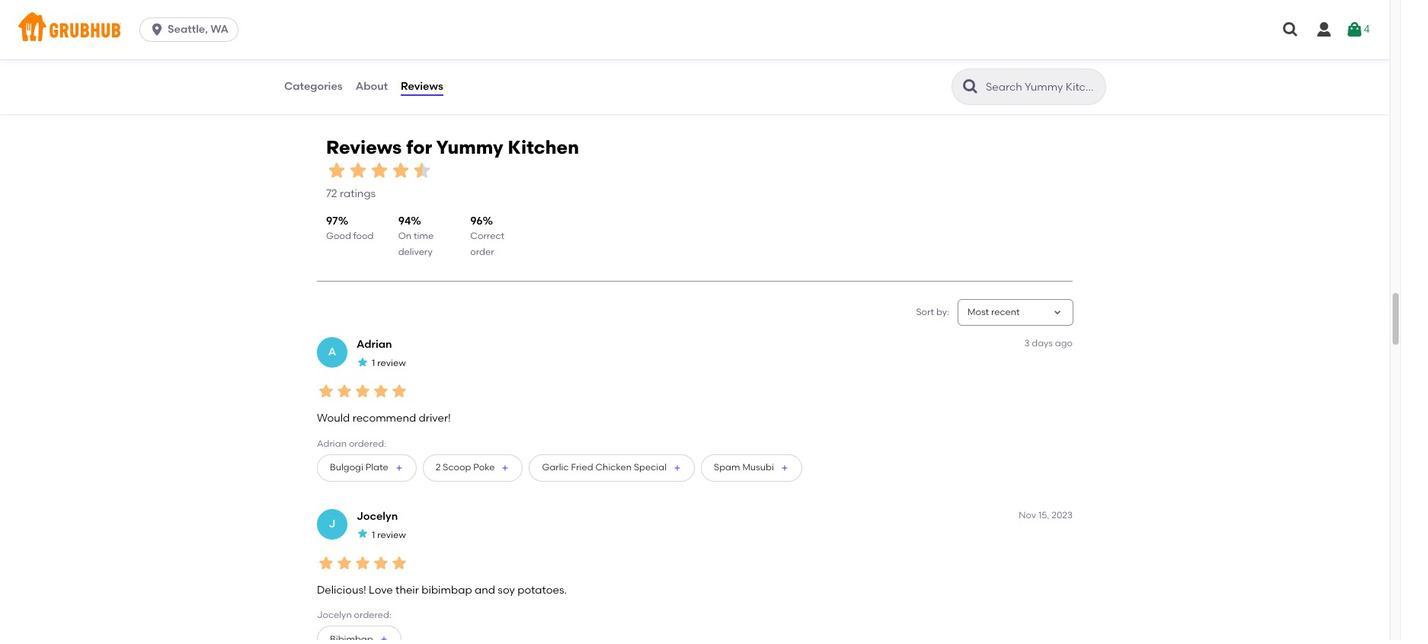 Task type: vqa. For each thing, say whether or not it's contained in the screenshot.
1st 1 review from the bottom
yes



Task type: describe. For each thing, give the bounding box(es) containing it.
reviews button
[[400, 59, 444, 114]]

plate
[[366, 463, 388, 474]]

adrian for adrian ordered:
[[317, 439, 347, 449]]

sort by:
[[916, 307, 950, 318]]

96 correct order
[[470, 215, 505, 257]]

most recent
[[968, 307, 1020, 318]]

would
[[317, 413, 350, 426]]

caret down icon image
[[1052, 307, 1064, 319]]

seattle,
[[168, 23, 208, 36]]

jocelyn for jocelyn ordered:
[[317, 611, 352, 621]]

2 scoop poke
[[436, 463, 495, 474]]

kitchen
[[508, 136, 579, 159]]

svg image
[[1282, 21, 1300, 39]]

time
[[414, 231, 434, 242]]

garlic fried chicken special button
[[529, 455, 695, 482]]

adrian for adrian
[[357, 339, 392, 352]]

96
[[470, 215, 483, 228]]

scoop
[[443, 463, 471, 474]]

a
[[328, 346, 336, 359]]

for
[[406, 136, 432, 159]]

nov 15, 2023
[[1019, 511, 1073, 521]]

1 review for jocelyn
[[372, 530, 406, 541]]

$5
[[306, 77, 316, 87]]

72
[[326, 187, 337, 200]]

garlic fried chicken special
[[542, 463, 667, 474]]

ago
[[1055, 339, 1073, 349]]

97
[[326, 215, 338, 228]]

ratings
[[340, 187, 376, 200]]

2023
[[1052, 511, 1073, 521]]

by:
[[937, 307, 950, 318]]

4 button
[[1346, 16, 1370, 43]]

soy
[[498, 584, 515, 597]]

0 vertical spatial order
[[353, 77, 377, 87]]

$5 off your order
[[306, 77, 377, 87]]

poke
[[473, 463, 495, 474]]

reviews for reviews
[[401, 80, 443, 93]]

delivery
[[398, 247, 433, 257]]

on
[[398, 231, 412, 242]]

72 ratings
[[326, 187, 376, 200]]

97 good food
[[326, 215, 374, 242]]

garlic
[[542, 463, 569, 474]]

spam musubi
[[714, 463, 774, 474]]

seattle, wa
[[168, 23, 229, 36]]

jocelyn ordered:
[[317, 611, 392, 621]]

15,
[[1039, 511, 1050, 521]]

days
[[1032, 339, 1053, 349]]

spam
[[714, 463, 740, 474]]

reviews for yummy kitchen
[[326, 136, 579, 159]]



Task type: locate. For each thing, give the bounding box(es) containing it.
0 vertical spatial review
[[377, 358, 406, 369]]

1 review up love
[[372, 530, 406, 541]]

seattle, wa button
[[140, 18, 245, 42]]

categories button
[[284, 59, 343, 114]]

plus icon image for garlic fried chicken special
[[673, 464, 682, 473]]

reviews inside button
[[401, 80, 443, 93]]

plus icon image right special
[[673, 464, 682, 473]]

bulgogi plate button
[[317, 455, 417, 482]]

plus icon image right poke
[[501, 464, 510, 473]]

0 vertical spatial jocelyn
[[357, 511, 398, 524]]

sort
[[916, 307, 934, 318]]

reviews
[[401, 80, 443, 93], [326, 136, 402, 159]]

plus icon image right musubi
[[780, 464, 789, 473]]

star icon image
[[326, 160, 348, 182], [348, 160, 369, 182], [369, 160, 390, 182], [390, 160, 412, 182], [412, 160, 433, 182], [412, 160, 433, 182], [357, 356, 369, 369], [317, 383, 335, 401], [335, 383, 354, 401], [354, 383, 372, 401], [372, 383, 390, 401], [390, 383, 408, 401], [357, 528, 369, 540], [317, 554, 335, 573], [335, 554, 354, 573], [354, 554, 372, 573], [372, 554, 390, 573], [390, 554, 408, 573]]

1 vertical spatial 1 review
[[372, 530, 406, 541]]

driver!
[[419, 413, 451, 426]]

bibimbap
[[422, 584, 472, 597]]

order right "your"
[[353, 77, 377, 87]]

1
[[372, 358, 375, 369], [372, 530, 375, 541]]

3
[[1025, 339, 1030, 349]]

ordered: for recommend
[[349, 439, 387, 449]]

potatoes.
[[518, 584, 567, 597]]

reviews right about
[[401, 80, 443, 93]]

plus icon image inside spam musubi button
[[780, 464, 789, 473]]

order down correct
[[470, 247, 494, 257]]

adrian down would
[[317, 439, 347, 449]]

review for adrian
[[377, 358, 406, 369]]

94 on time delivery
[[398, 215, 434, 257]]

1 vertical spatial reviews
[[326, 136, 402, 159]]

1 vertical spatial review
[[377, 530, 406, 541]]

plus icon image inside bulgogi plate button
[[395, 464, 404, 473]]

plus icon image for 2 scoop poke
[[501, 464, 510, 473]]

plus icon image for bulgogi plate
[[395, 464, 404, 473]]

1 review up recommend
[[372, 358, 406, 369]]

svg image
[[1315, 21, 1334, 39], [1346, 21, 1364, 39], [149, 22, 165, 37]]

1 horizontal spatial svg image
[[1315, 21, 1334, 39]]

0 horizontal spatial order
[[353, 77, 377, 87]]

plus icon image inside 2 scoop poke 'button'
[[501, 464, 510, 473]]

2
[[436, 463, 441, 474]]

0 horizontal spatial svg image
[[149, 22, 165, 37]]

yummy
[[436, 136, 503, 159]]

delicious! love their bibimbap and soy potatoes.
[[317, 584, 567, 597]]

off
[[318, 77, 330, 87]]

most
[[968, 307, 989, 318]]

adrian ordered:
[[317, 439, 387, 449]]

2 review from the top
[[377, 530, 406, 541]]

0 vertical spatial 1
[[372, 358, 375, 369]]

1 review
[[372, 358, 406, 369], [372, 530, 406, 541]]

ordered:
[[349, 439, 387, 449], [354, 611, 392, 621]]

review up love
[[377, 530, 406, 541]]

1 horizontal spatial jocelyn
[[357, 511, 398, 524]]

1 right j
[[372, 530, 375, 541]]

recent
[[991, 307, 1020, 318]]

correct
[[470, 231, 505, 242]]

reviews up ratings
[[326, 136, 402, 159]]

svg image left the seattle,
[[149, 22, 165, 37]]

1 review from the top
[[377, 358, 406, 369]]

main navigation navigation
[[0, 0, 1390, 59]]

nov
[[1019, 511, 1036, 521]]

order inside 96 correct order
[[470, 247, 494, 257]]

1 vertical spatial 1
[[372, 530, 375, 541]]

special
[[634, 463, 667, 474]]

svg image inside "4" button
[[1346, 21, 1364, 39]]

your
[[332, 77, 351, 87]]

plus icon image down jocelyn ordered:
[[379, 636, 388, 641]]

wa
[[210, 23, 229, 36]]

0 vertical spatial ordered:
[[349, 439, 387, 449]]

plus icon image right plate
[[395, 464, 404, 473]]

1 right a
[[372, 358, 375, 369]]

about button
[[355, 59, 389, 114]]

1 1 from the top
[[372, 358, 375, 369]]

bulgogi
[[330, 463, 363, 474]]

fried
[[571, 463, 593, 474]]

0 vertical spatial reviews
[[401, 80, 443, 93]]

and
[[475, 584, 495, 597]]

1 for jocelyn
[[372, 530, 375, 541]]

review up recommend
[[377, 358, 406, 369]]

1 review for adrian
[[372, 358, 406, 369]]

ordered: for love
[[354, 611, 392, 621]]

review for jocelyn
[[377, 530, 406, 541]]

would recommend driver!
[[317, 413, 451, 426]]

reviews for reviews for yummy kitchen
[[326, 136, 402, 159]]

0 vertical spatial 1 review
[[372, 358, 406, 369]]

j
[[329, 518, 336, 531]]

about
[[356, 80, 388, 93]]

Sort by: field
[[968, 306, 1020, 320]]

0 horizontal spatial jocelyn
[[317, 611, 352, 621]]

good
[[326, 231, 351, 242]]

svg image for 4
[[1346, 21, 1364, 39]]

1 horizontal spatial adrian
[[357, 339, 392, 352]]

4
[[1364, 23, 1370, 36]]

order
[[353, 77, 377, 87], [470, 247, 494, 257]]

ordered: up bulgogi plate button
[[349, 439, 387, 449]]

1 vertical spatial ordered:
[[354, 611, 392, 621]]

1 vertical spatial adrian
[[317, 439, 347, 449]]

svg image right svg icon at right top
[[1346, 21, 1364, 39]]

svg image for seattle, wa
[[149, 22, 165, 37]]

their
[[396, 584, 419, 597]]

adrian
[[357, 339, 392, 352], [317, 439, 347, 449]]

94
[[398, 215, 411, 228]]

0 vertical spatial adrian
[[357, 339, 392, 352]]

1 for adrian
[[372, 358, 375, 369]]

2 scoop poke button
[[423, 455, 523, 482]]

ordered: down love
[[354, 611, 392, 621]]

plus icon image for spam musubi
[[780, 464, 789, 473]]

chicken
[[596, 463, 632, 474]]

categories
[[284, 80, 343, 93]]

jocelyn
[[357, 511, 398, 524], [317, 611, 352, 621]]

plus icon image
[[395, 464, 404, 473], [501, 464, 510, 473], [673, 464, 682, 473], [780, 464, 789, 473], [379, 636, 388, 641]]

svg image inside seattle, wa button
[[149, 22, 165, 37]]

3 days ago
[[1025, 339, 1073, 349]]

search icon image
[[962, 78, 980, 96]]

2 1 from the top
[[372, 530, 375, 541]]

delicious!
[[317, 584, 366, 597]]

2 horizontal spatial svg image
[[1346, 21, 1364, 39]]

jocelyn right j
[[357, 511, 398, 524]]

svg image left "4" button
[[1315, 21, 1334, 39]]

recommend
[[353, 413, 416, 426]]

plus icon image inside garlic fried chicken special button
[[673, 464, 682, 473]]

musubi
[[743, 463, 774, 474]]

adrian right a
[[357, 339, 392, 352]]

jocelyn for jocelyn
[[357, 511, 398, 524]]

Search Yummy Kitchen search field
[[985, 80, 1101, 95]]

review
[[377, 358, 406, 369], [377, 530, 406, 541]]

jocelyn down delicious!
[[317, 611, 352, 621]]

1 horizontal spatial order
[[470, 247, 494, 257]]

1 1 review from the top
[[372, 358, 406, 369]]

2 1 review from the top
[[372, 530, 406, 541]]

love
[[369, 584, 393, 597]]

1 vertical spatial order
[[470, 247, 494, 257]]

food
[[353, 231, 374, 242]]

bulgogi plate
[[330, 463, 388, 474]]

1 vertical spatial jocelyn
[[317, 611, 352, 621]]

0 horizontal spatial adrian
[[317, 439, 347, 449]]

spam musubi button
[[701, 455, 802, 482]]



